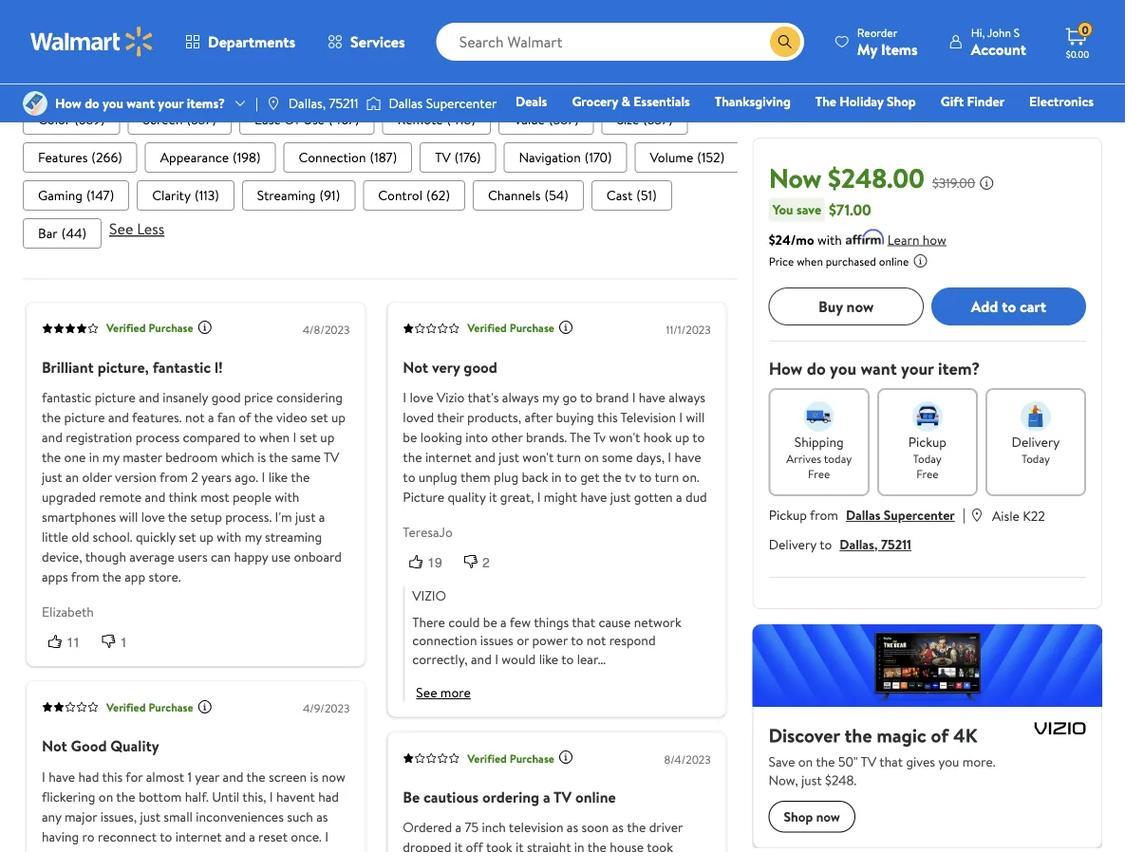 Task type: locate. For each thing, give the bounding box(es) containing it.
vizio up their
[[437, 389, 465, 407]]

supercenter down installation
[[426, 94, 497, 113]]

1 horizontal spatial dallas,
[[840, 535, 878, 554]]

verified purchase for ordering
[[468, 751, 555, 767]]

list item containing size
[[602, 104, 688, 135]]

1 vertical spatial on
[[99, 788, 113, 807]]

verified purchase information image
[[558, 320, 574, 335], [197, 700, 212, 715]]

0 vertical spatial be
[[403, 429, 417, 447]]

shop inside the electronics toy shop
[[693, 119, 722, 137]]

when down the video
[[259, 429, 290, 447]]

1 horizontal spatial today
[[1022, 450, 1050, 467]]

1 horizontal spatial like
[[539, 651, 558, 669]]

john
[[988, 24, 1011, 40]]

(152)
[[697, 148, 725, 166]]

teresajo
[[403, 523, 453, 542]]

0 horizontal spatial like
[[268, 468, 288, 487]]

volume
[[650, 148, 694, 166]]

soon
[[582, 819, 609, 838]]

intent image for delivery image
[[1021, 402, 1051, 432]]

today inside delivery today
[[1022, 450, 1050, 467]]

19 button
[[403, 553, 458, 572]]

this inside i love vizio that's always my go to brand i have always loved their products, after buying this television i will be looking into other brands. the tv won't hook up to the internet and just won't turn on some days, i have to unplug them plug back in to get the tv to turn on. picture quality it great, i might have just gotten a dud
[[597, 409, 618, 427]]

1 horizontal spatial verified purchase information image
[[558, 751, 574, 766]]

1 horizontal spatial 75211
[[881, 535, 912, 554]]

the left tv
[[570, 429, 591, 447]]

1 vertical spatial price
[[769, 253, 794, 270]]

like inside fantastic picture and insanely good price considering the picture and features. not a fan of the video set up and registration process compared to when i set up the one in my master bedroom which is the same tv just an older version from 2 years ago. i like the upgraded remote and think most people with smartphones will love the setup process. i'm just a little old school. quickly set up with my streaming device, though average users can happy use onboard apps from the app store.
[[268, 468, 288, 487]]

0 vertical spatial not
[[403, 357, 428, 378]]

a up television
[[543, 787, 551, 808]]

onboard
[[294, 548, 342, 567]]

0 vertical spatial shop
[[887, 92, 916, 111]]

love inside i love vizio that's always my go to brand i have always loved their products, after buying this television i will be looking into other brands. the tv won't hook up to the internet and just won't turn on some days, i have to unplug them plug back in to get the tv to turn on. picture quality it great, i might have just gotten a dud
[[410, 389, 434, 407]]

features.
[[132, 409, 182, 427]]

1 vertical spatial delivery
[[769, 535, 817, 554]]

(3732)
[[83, 72, 120, 90]]

1 vertical spatial internet
[[175, 828, 222, 847]]

see left more at the left of the page
[[416, 684, 437, 703]]

1 horizontal spatial how
[[769, 357, 803, 381]]

11/1/2023
[[666, 322, 711, 338]]

list item
[[23, 66, 136, 97], [143, 66, 241, 97], [249, 66, 354, 97], [362, 66, 542, 97], [549, 66, 658, 97], [666, 66, 760, 97], [23, 104, 120, 135], [128, 104, 232, 135], [239, 104, 375, 135], [382, 104, 491, 135], [499, 104, 594, 135], [602, 104, 688, 135], [23, 142, 137, 173], [145, 142, 276, 173], [283, 142, 412, 173], [420, 142, 496, 173], [504, 142, 627, 173], [635, 142, 740, 173], [23, 180, 129, 211], [137, 180, 234, 211], [242, 180, 355, 211], [363, 180, 465, 211], [473, 180, 584, 211], [592, 180, 672, 211], [23, 218, 102, 249]]

is up havent
[[310, 768, 319, 787]]

not inside fantastic picture and insanely good price considering the picture and features. not a fan of the video set up and registration process compared to when i set up the one in my master bedroom which is the same tv just an older version from 2 years ago. i like the upgraded remote and think most people with smartphones will love the setup process. i'm just a little old school. quickly set up with my streaming device, though average users can happy use onboard apps from the app store.
[[185, 409, 205, 427]]

online down learn
[[879, 253, 909, 270]]

go
[[563, 389, 577, 407]]

picture down picture,
[[95, 389, 136, 407]]

verified purchase information image
[[197, 320, 212, 335], [558, 751, 574, 766]]

how up "shipping"
[[769, 357, 803, 381]]

your for items?
[[158, 94, 184, 113]]

a inside 'vizio there could be a few things that cause network connection issues or power to not respond correctly, and i would like to lear...'
[[501, 614, 507, 632]]

now up once.
[[322, 768, 346, 787]]

walmart image
[[30, 27, 154, 57]]

buy now button
[[769, 288, 924, 326]]

remote (418)
[[398, 110, 476, 128]]

tv left (176)
[[435, 148, 451, 166]]

always
[[502, 389, 539, 407], [669, 389, 706, 407]]

setup
[[190, 508, 222, 527]]

list containing features
[[23, 142, 740, 173]]

the up this,
[[246, 768, 266, 787]]

see inside list
[[109, 218, 133, 239]]

legal information image
[[913, 253, 928, 269]]

things
[[534, 614, 569, 632]]

(170)
[[585, 148, 612, 166]]

0 vertical spatial in
[[89, 448, 99, 467]]

picture
[[95, 389, 136, 407], [64, 409, 105, 427]]

want down buy now button
[[861, 357, 897, 381]]

dallas, 75211 button
[[840, 535, 912, 554]]

flickering
[[42, 788, 95, 807]]

list item containing tv
[[420, 142, 496, 173]]

0 vertical spatial want
[[127, 94, 155, 113]]

now inside button
[[847, 296, 874, 317]]

have up the on.
[[675, 448, 701, 467]]

as right such
[[316, 808, 328, 827]]

1 horizontal spatial fantastic
[[153, 357, 211, 378]]

1 horizontal spatial it
[[489, 488, 497, 507]]

verified up not good quality
[[106, 700, 146, 716]]

connection (187)
[[299, 148, 397, 166]]

1 vertical spatial not
[[587, 632, 606, 651]]

it inside i love vizio that's always my go to brand i have always loved their products, after buying this television i will be looking into other brands. the tv won't hook up to the internet and just won't turn on some days, i have to unplug them plug back in to get the tv to turn on. picture quality it great, i might have just gotten a dud
[[489, 488, 497, 507]]

vizio inside i have had this for almost 1 year and the screen is now flickering on the bottom half. until this, i havent had any major issues, just small inconveniences such as having ro reconnect to internet and a reset once. i have contacted vizio regarding screen issue
[[133, 848, 161, 853]]

0 horizontal spatial tv
[[324, 448, 339, 467]]

appearance
[[160, 148, 229, 166]]

verified purchase up ordering
[[468, 751, 555, 767]]

list containing color
[[23, 104, 738, 135]]

screen (537)
[[143, 110, 217, 128]]

0 vertical spatial how
[[55, 94, 81, 113]]

dallas, down sound (1394)
[[289, 94, 326, 113]]

0 horizontal spatial do
[[85, 94, 99, 113]]

0 horizontal spatial not
[[42, 737, 67, 758]]

walmart+ link
[[1029, 118, 1103, 138]]

0 vertical spatial from
[[160, 468, 188, 487]]

to inside fantastic picture and insanely good price considering the picture and features. not a fan of the video set up and registration process compared to when i set up the one in my master bedroom which is the same tv just an older version from 2 years ago. i like the upgraded remote and think most people with smartphones will love the setup process. i'm just a little old school. quickly set up with my streaming device, though average users can happy use onboard apps from the app store.
[[244, 429, 256, 447]]

a inside i have had this for almost 1 year and the screen is now flickering on the bottom half. until this, i havent had any major issues, just small inconveniences such as having ro reconnect to internet and a reset once. i have contacted vizio regarding screen issue
[[249, 828, 255, 847]]

0 vertical spatial will
[[686, 409, 705, 427]]

verified purchase information image up go
[[558, 320, 574, 335]]

1 horizontal spatial now
[[847, 296, 874, 317]]

deals
[[516, 92, 547, 111]]

learn more about strikethrough prices image
[[979, 175, 995, 190]]

services button
[[312, 19, 421, 65]]

you up intent image for shipping
[[830, 357, 857, 381]]

verified purchase information image up the 'be cautious ordering a tv online'
[[558, 751, 574, 766]]

in inside fantastic picture and insanely good price considering the picture and features. not a fan of the video set up and registration process compared to when i set up the one in my master bedroom which is the same tv just an older version from 2 years ago. i like the upgraded remote and think most people with smartphones will love the setup process. i'm just a little old school. quickly set up with my streaming device, though average users can happy use onboard apps from the app store.
[[89, 448, 99, 467]]

list item containing price
[[143, 66, 241, 97]]

list item containing connection
[[283, 142, 412, 173]]

on.
[[682, 468, 700, 487]]

inconveniences
[[196, 808, 284, 827]]

from down 'though'
[[71, 568, 99, 587]]

1 horizontal spatial from
[[160, 468, 188, 487]]

on up the get
[[584, 448, 599, 467]]

a left 75
[[455, 819, 462, 838]]

value
[[514, 110, 545, 128]]

save
[[797, 200, 822, 219]]

list
[[23, 66, 760, 97], [23, 104, 738, 135], [23, 142, 740, 173], [23, 180, 738, 211]]

could
[[449, 614, 480, 632]]

verified purchase information image up year
[[197, 700, 212, 715]]

essentials
[[634, 92, 690, 111]]

2 list from the top
[[23, 104, 738, 135]]

almost
[[146, 768, 184, 787]]

1 vertical spatial in
[[552, 468, 562, 487]]

i inside 'vizio there could be a few things that cause network connection issues or power to not respond correctly, and i would like to lear...'
[[495, 651, 499, 669]]

shop for toy
[[693, 119, 722, 137]]

older
[[82, 468, 112, 487]]

0 horizontal spatial this
[[102, 768, 123, 787]]

verified up not very good
[[468, 320, 507, 336]]

list up (187)
[[23, 104, 738, 135]]

today inside pickup today free
[[914, 450, 942, 467]]

0 horizontal spatial  image
[[266, 96, 281, 111]]

0 vertical spatial your
[[158, 94, 184, 113]]

verified purchase information image for a
[[558, 751, 574, 766]]

1 horizontal spatial turn
[[655, 468, 679, 487]]

price
[[158, 72, 188, 90], [769, 253, 794, 270]]

| left aisle
[[963, 504, 966, 525]]

0 horizontal spatial 75211
[[329, 94, 359, 113]]

verified purchase for quality
[[106, 700, 193, 716]]

1 always from the left
[[502, 389, 539, 407]]

list up control
[[23, 142, 740, 173]]

store.
[[149, 568, 181, 587]]

0 vertical spatial this
[[597, 409, 618, 427]]

on inside i have had this for almost 1 year and the screen is now flickering on the bottom half. until this, i havent had any major issues, just small inconveniences such as having ro reconnect to internet and a reset once. i have contacted vizio regarding screen issue
[[99, 788, 113, 807]]

4 list from the top
[[23, 180, 738, 211]]

account
[[971, 38, 1027, 59]]

love up quickly
[[141, 508, 165, 527]]

list item containing color
[[23, 104, 120, 135]]

0 vertical spatial you
[[103, 94, 123, 113]]

1 horizontal spatial do
[[807, 357, 826, 381]]

1 inside i have had this for almost 1 year and the screen is now flickering on the bottom half. until this, i havent had any major issues, just small inconveniences such as having ro reconnect to internet and a reset once. i have contacted vizio regarding screen issue
[[187, 768, 192, 787]]

0 vertical spatial good
[[464, 357, 498, 378]]

gift
[[941, 92, 964, 111]]

today down intent image for delivery at the right of page
[[1022, 450, 1050, 467]]

looking
[[420, 429, 462, 447]]

good up the "that's"
[[464, 357, 498, 378]]

ordered
[[403, 819, 452, 838]]

gift finder link
[[932, 91, 1014, 112]]

my
[[542, 389, 559, 407], [102, 448, 120, 467], [245, 528, 262, 547]]

1 vertical spatial shop
[[693, 119, 722, 137]]

0 vertical spatial like
[[268, 468, 288, 487]]

picture up color
[[38, 72, 80, 90]]

be inside 'vizio there could be a few things that cause network connection issues or power to not respond correctly, and i would like to lear...'
[[483, 614, 497, 632]]

0 vertical spatial pickup
[[909, 433, 947, 451]]

of left use
[[284, 110, 300, 128]]

set up same
[[300, 429, 317, 447]]

shop
[[887, 92, 916, 111], [693, 119, 722, 137]]

i down 'back'
[[537, 488, 541, 507]]

the up unplug
[[403, 448, 422, 467]]

1 inside button
[[120, 635, 128, 650]]

0 horizontal spatial internet
[[175, 828, 222, 847]]

list item containing features
[[23, 142, 137, 173]]

0 horizontal spatial will
[[119, 508, 138, 527]]

2 free from the left
[[917, 466, 939, 482]]

0 horizontal spatial 1
[[120, 635, 128, 650]]

2 horizontal spatial from
[[810, 506, 839, 525]]

is inside fantastic picture and insanely good price considering the picture and features. not a fan of the video set up and registration process compared to when i set up the one in my master bedroom which is the same tv just an older version from 2 years ago. i like the upgraded remote and think most people with smartphones will love the setup process. i'm just a little old school. quickly set up with my streaming device, though average users can happy use onboard apps from the app store.
[[258, 448, 266, 467]]

fantastic
[[153, 357, 211, 378], [42, 389, 92, 407]]

1 horizontal spatial want
[[861, 357, 897, 381]]

(1275)
[[492, 72, 526, 90]]

is inside i have had this for almost 1 year and the screen is now flickering on the bottom half. until this, i havent had any major issues, just small inconveniences such as having ro reconnect to internet and a reset once. i have contacted vizio regarding screen issue
[[310, 768, 319, 787]]

0 horizontal spatial as
[[316, 808, 328, 827]]

(1674)
[[192, 72, 226, 90]]

on up issues,
[[99, 788, 113, 807]]

shop inside the holiday shop link
[[887, 92, 916, 111]]

0 horizontal spatial screen
[[223, 848, 261, 853]]

dud
[[686, 488, 707, 507]]

when down the $24/mo with
[[797, 253, 823, 270]]

1 vertical spatial fantastic
[[42, 389, 92, 407]]

0 vertical spatial 2
[[191, 468, 198, 487]]

use
[[303, 110, 325, 128]]

might
[[544, 488, 578, 507]]

1 vertical spatial turn
[[655, 468, 679, 487]]

0 vertical spatial set
[[311, 409, 328, 427]]

pickup inside pickup from dallas supercenter |
[[769, 506, 807, 525]]

0 vertical spatial tv
[[435, 148, 451, 166]]

reorder my items
[[858, 24, 918, 59]]

 image down sound
[[266, 96, 281, 111]]

1 vertical spatial is
[[310, 768, 319, 787]]

1 horizontal spatial not
[[403, 357, 428, 378]]

the left one
[[42, 448, 61, 467]]

0 horizontal spatial ease
[[255, 110, 281, 128]]

75211 down (1394)
[[329, 94, 359, 113]]

0 horizontal spatial |
[[256, 94, 258, 113]]

a inside i love vizio that's always my go to brand i have always loved their products, after buying this television i will be looking into other brands. the tv won't hook up to the internet and just won't turn on some days, i have to unplug them plug back in to get the tv to turn on. picture quality it great, i might have just gotten a dud
[[676, 488, 683, 507]]

tv
[[625, 468, 637, 487]]

0 horizontal spatial your
[[158, 94, 184, 113]]

(266)
[[91, 148, 122, 166]]

vizio
[[437, 389, 465, 407], [133, 848, 161, 853]]

power
[[532, 632, 568, 651]]

to inside add to cart button
[[1002, 296, 1016, 317]]

this left for on the bottom left of page
[[102, 768, 123, 787]]

to right power
[[571, 632, 583, 651]]

intent image for shipping image
[[804, 402, 835, 432]]

installation
[[426, 72, 488, 90]]

2 today from the left
[[1022, 450, 1050, 467]]

1 horizontal spatial be
[[483, 614, 497, 632]]

you down (3732)
[[103, 94, 123, 113]]

 image
[[23, 91, 47, 116]]

your down price (1674)
[[158, 94, 184, 113]]

from inside pickup from dallas supercenter |
[[810, 506, 839, 525]]

Walmart Site-Wide search field
[[437, 23, 804, 61]]

0 horizontal spatial won't
[[523, 448, 554, 467]]

my down registration
[[102, 448, 120, 467]]

0 horizontal spatial is
[[258, 448, 266, 467]]

2 vertical spatial in
[[574, 839, 585, 853]]

up inside i love vizio that's always my go to brand i have always loved their products, after buying this television i will be looking into other brands. the tv won't hook up to the internet and just won't turn on some days, i have to unplug them plug back in to get the tv to turn on. picture quality it great, i might have just gotten a dud
[[675, 429, 690, 447]]

1 today from the left
[[914, 450, 942, 467]]

2 inside fantastic picture and insanely good price considering the picture and features. not a fan of the video set up and registration process compared to when i set up the one in my master bedroom which is the same tv just an older version from 2 years ago. i like the upgraded remote and think most people with smartphones will love the setup process. i'm just a little old school. quickly set up with my streaming device, though average users can happy use onboard apps from the app store.
[[191, 468, 198, 487]]

1 horizontal spatial delivery
[[1012, 433, 1060, 451]]

any
[[42, 808, 61, 827]]

pickup down intent image for pickup
[[909, 433, 947, 451]]

verified for ordering
[[468, 751, 507, 767]]

to down of
[[244, 429, 256, 447]]

verified purchase
[[106, 320, 193, 336], [468, 320, 555, 336], [106, 700, 193, 716], [468, 751, 555, 767]]

75211 down dallas supercenter button
[[881, 535, 912, 554]]

0 horizontal spatial in
[[89, 448, 99, 467]]

ease for ease of use (467)
[[255, 110, 281, 128]]

shop right the toy at the right top of the page
[[693, 119, 722, 137]]

good up fan
[[211, 389, 241, 407]]

0 horizontal spatial always
[[502, 389, 539, 407]]

today
[[824, 450, 852, 467]]

with up i'm
[[275, 488, 300, 507]]

how
[[923, 230, 947, 249]]

as inside i have had this for almost 1 year and the screen is now flickering on the bottom half. until this, i havent had any major issues, just small inconveniences such as having ro reconnect to internet and a reset once. i have contacted vizio regarding screen issue
[[316, 808, 328, 827]]

fan
[[217, 409, 236, 427]]

not
[[403, 357, 428, 378], [42, 737, 67, 758]]

0 vertical spatial delivery
[[1012, 433, 1060, 451]]

control (62)
[[378, 186, 450, 204]]

1 vertical spatial with
[[275, 488, 300, 507]]

an
[[65, 468, 79, 487]]

pickup down arrives
[[769, 506, 807, 525]]

2 horizontal spatial tv
[[554, 787, 572, 808]]

won't up 'back'
[[523, 448, 554, 467]]

in up the might
[[552, 468, 562, 487]]

see less list
[[23, 218, 738, 249]]

today down intent image for pickup
[[914, 450, 942, 467]]

1 horizontal spatial |
[[963, 504, 966, 525]]

grocery & essentials link
[[564, 91, 699, 112]]

shop up 'registry' link
[[887, 92, 916, 111]]

to down small
[[160, 828, 172, 847]]

0 horizontal spatial of
[[284, 110, 300, 128]]

will inside i love vizio that's always my go to brand i have always loved their products, after buying this television i will be looking into other brands. the tv won't hook up to the internet and just won't turn on some days, i have to unplug them plug back in to get the tv to turn on. picture quality it great, i might have just gotten a dud
[[686, 409, 705, 427]]

list item containing navigation
[[504, 142, 627, 173]]

0 horizontal spatial from
[[71, 568, 99, 587]]

Search search field
[[437, 23, 804, 61]]

vizio there could be a few things that cause network connection issues or power to not respond correctly, and i would like to lear...
[[413, 588, 682, 669]]

just down the bottom
[[140, 808, 161, 827]]

supercenter
[[426, 94, 497, 113], [884, 506, 955, 525]]

1 free from the left
[[808, 466, 830, 482]]

how for how do you want your items?
[[55, 94, 81, 113]]

1 horizontal spatial ease
[[377, 72, 403, 90]]

that's
[[468, 389, 499, 407]]

once.
[[291, 828, 322, 847]]

average
[[129, 548, 175, 567]]

streaming
[[257, 186, 316, 204]]

list item containing picture
[[23, 66, 136, 97]]

price for price (1674)
[[158, 72, 188, 90]]

1 vertical spatial you
[[830, 357, 857, 381]]

as left soon
[[567, 819, 579, 838]]

how down picture (3732)
[[55, 94, 81, 113]]

people
[[233, 488, 272, 507]]

1 horizontal spatial 2
[[482, 555, 490, 571]]

verified purchase up not very good
[[468, 320, 555, 336]]

0 horizontal spatial turn
[[557, 448, 581, 467]]

3 list from the top
[[23, 142, 740, 173]]

like inside 'vizio there could be a few things that cause network connection issues or power to not respond correctly, and i would like to lear...'
[[539, 651, 558, 669]]

sound
[[264, 72, 300, 90]]

1 list from the top
[[23, 66, 760, 97]]

size (337)
[[617, 110, 673, 128]]

price inside list item
[[158, 72, 188, 90]]

had
[[78, 768, 99, 787], [318, 788, 339, 807]]

set down considering
[[311, 409, 328, 427]]

how for how do you want your item?
[[769, 357, 803, 381]]

want
[[127, 94, 155, 113], [861, 357, 897, 381]]

0 vertical spatial vizio
[[437, 389, 465, 407]]

with up price when purchased online
[[818, 230, 842, 249]]

list item containing streaming
[[242, 180, 355, 211]]

issues
[[480, 632, 514, 651]]

1 vertical spatial of
[[284, 110, 300, 128]]

1 vertical spatial tv
[[324, 448, 339, 467]]

the holiday shop
[[816, 92, 916, 111]]

internet inside i have had this for almost 1 year and the screen is now flickering on the bottom half. until this, i havent had any major issues, just small inconveniences such as having ro reconnect to internet and a reset once. i have contacted vizio regarding screen issue
[[175, 828, 222, 847]]

2 right 19
[[482, 555, 490, 571]]

ease
[[377, 72, 403, 90], [255, 110, 281, 128]]

0 horizontal spatial my
[[102, 448, 120, 467]]

verified purchase for fantastic
[[106, 320, 193, 336]]

tv up the ordered a 75 inch television as soon as the driver dropped it off took it straight in the house too in the bottom of the page
[[554, 787, 572, 808]]

0
[[1082, 22, 1089, 38]]

1 left year
[[187, 768, 192, 787]]

get
[[581, 468, 600, 487]]

fantastic inside fantastic picture and insanely good price considering the picture and features. not a fan of the video set up and registration process compared to when i set up the one in my master bedroom which is the same tv just an older version from 2 years ago. i like the upgraded remote and think most people with smartphones will love the setup process. i'm just a little old school. quickly set up with my streaming device, though average users can happy use onboard apps from the app store.
[[42, 389, 92, 407]]

see for see less
[[109, 218, 133, 239]]

of for use
[[284, 110, 300, 128]]

the up "fashion"
[[816, 92, 837, 111]]

want right (589)
[[127, 94, 155, 113]]

ease of use (467)
[[255, 110, 360, 128]]

cause
[[599, 614, 631, 632]]

a inside the ordered a 75 inch television as soon as the driver dropped it off took it straight in the house too
[[455, 819, 462, 838]]

1 horizontal spatial shop
[[887, 92, 916, 111]]

a
[[208, 409, 214, 427], [676, 488, 683, 507], [319, 508, 325, 527], [501, 614, 507, 632], [543, 787, 551, 808], [455, 819, 462, 838], [249, 828, 255, 847]]

the left same
[[269, 448, 288, 467]]

verified up the 'be cautious ordering a tv online'
[[468, 751, 507, 767]]

0 vertical spatial screen
[[269, 768, 307, 787]]

verified purchase information image for quality
[[197, 700, 212, 715]]

0 vertical spatial of
[[407, 72, 423, 90]]

verified purchase information image up the insanely in the top of the page
[[197, 320, 212, 335]]

1 vertical spatial want
[[861, 357, 897, 381]]

to left the dallas, 75211 button
[[820, 535, 832, 554]]

a left fan
[[208, 409, 214, 427]]

in inside i love vizio that's always my go to brand i have always loved their products, after buying this television i will be looking into other brands. the tv won't hook up to the internet and just won't turn on some days, i have to unplug them plug back in to get the tv to turn on. picture quality it great, i might have just gotten a dud
[[552, 468, 562, 487]]

 image
[[366, 94, 381, 113], [266, 96, 281, 111]]

free
[[808, 466, 830, 482], [917, 466, 939, 482]]

do down (3732)
[[85, 94, 99, 113]]

a left reset on the bottom
[[249, 828, 255, 847]]

price down $24/mo
[[769, 253, 794, 270]]

1 horizontal spatial verified purchase information image
[[558, 320, 574, 335]]

1 vertical spatial now
[[322, 768, 346, 787]]

in inside the ordered a 75 inch television as soon as the driver dropped it off took it straight in the house too
[[574, 839, 585, 853]]

0 vertical spatial the
[[816, 92, 837, 111]]

ease down services
[[377, 72, 403, 90]]

pickup for pickup today free
[[909, 433, 947, 451]]

1 vertical spatial set
[[300, 429, 317, 447]]

0 horizontal spatial you
[[103, 94, 123, 113]]

won't up the some
[[609, 429, 641, 447]]

screen down inconveniences
[[223, 848, 261, 853]]

purchase for fantastic
[[149, 320, 193, 336]]

1 horizontal spatial always
[[669, 389, 706, 407]]

vizio inside i love vizio that's always my go to brand i have always loved their products, after buying this television i will be looking into other brands. the tv won't hook up to the internet and just won't turn on some days, i have to unplug them plug back in to get the tv to turn on. picture quality it great, i might have just gotten a dud
[[437, 389, 465, 407]]

had up the flickering
[[78, 768, 99, 787]]

apps
[[42, 568, 68, 587]]

will inside fantastic picture and insanely good price considering the picture and features. not a fan of the video set up and registration process compared to when i set up the one in my master bedroom which is the same tv just an older version from 2 years ago. i like the upgraded remote and think most people with smartphones will love the setup process. i'm just a little old school. quickly set up with my streaming device, though average users can happy use onboard apps from the app store.
[[119, 508, 138, 527]]

like
[[268, 468, 288, 487], [539, 651, 558, 669]]



Task type: vqa. For each thing, say whether or not it's contained in the screenshot.


Task type: describe. For each thing, give the bounding box(es) containing it.
and left registration
[[42, 429, 63, 447]]

i up the flickering
[[42, 768, 45, 787]]

electronics link
[[1021, 91, 1103, 112]]

the down think
[[168, 508, 187, 527]]

and left think
[[145, 488, 166, 507]]

(198)
[[233, 148, 261, 166]]

not for not very good
[[403, 357, 428, 378]]

i right "brand"
[[632, 389, 636, 407]]

just down other
[[499, 448, 519, 467]]

inch
[[482, 819, 506, 838]]

2 horizontal spatial as
[[612, 819, 624, 838]]

picture inside i love vizio that's always my go to brand i have always loved their products, after buying this television i will be looking into other brands. the tv won't hook up to the internet and just won't turn on some days, i have to unplug them plug back in to get the tv to turn on. picture quality it great, i might have just gotten a dud
[[403, 488, 445, 507]]

be inside i love vizio that's always my go to brand i have always loved their products, after buying this television i will be looking into other brands. the tv won't hook up to the internet and just won't turn on some days, i have to unplug them plug back in to get the tv to turn on. picture quality it great, i might have just gotten a dud
[[403, 429, 417, 447]]

bar (44)
[[38, 224, 86, 242]]

departments button
[[169, 19, 312, 65]]

0 vertical spatial dallas,
[[289, 94, 326, 113]]

and up features.
[[139, 389, 160, 407]]

1 horizontal spatial screen
[[269, 768, 307, 787]]

purchase for good
[[510, 320, 555, 336]]

not inside 'vizio there could be a few things that cause network connection issues or power to not respond correctly, and i would like to lear...'
[[587, 632, 606, 651]]

and up until
[[223, 768, 243, 787]]

to up the on.
[[693, 429, 705, 447]]

0 vertical spatial quality
[[564, 72, 606, 90]]

2 horizontal spatial with
[[818, 230, 842, 249]]

75
[[465, 819, 479, 838]]

not for not good quality
[[42, 737, 67, 758]]

list item containing screen
[[128, 104, 232, 135]]

price for price when purchased online
[[769, 253, 794, 270]]

them
[[461, 468, 491, 487]]

purchase for ordering
[[510, 751, 555, 767]]

considering
[[276, 389, 343, 407]]

0 vertical spatial online
[[879, 253, 909, 270]]

control
[[378, 186, 423, 204]]

add to cart button
[[932, 288, 1087, 326]]

love inside fantastic picture and insanely good price considering the picture and features. not a fan of the video set up and registration process compared to when i set up the one in my master bedroom which is the same tv just an older version from 2 years ago. i like the upgraded remote and think most people with smartphones will love the setup process. i'm just a little old school. quickly set up with my streaming device, though average users can happy use onboard apps from the app store.
[[141, 508, 165, 527]]

appearance (198)
[[160, 148, 261, 166]]

list item containing bar
[[23, 218, 102, 249]]

free inside shipping arrives today free
[[808, 466, 830, 482]]

tv (176)
[[435, 148, 481, 166]]

(1012)
[[610, 72, 643, 90]]

0 vertical spatial picture
[[95, 389, 136, 407]]

 image for dallas, 75211
[[266, 96, 281, 111]]

list item containing remote
[[382, 104, 491, 135]]

i right once.
[[325, 828, 329, 847]]

shipping arrives today free
[[787, 433, 852, 482]]

list item containing gaming
[[23, 180, 129, 211]]

of for installation
[[407, 72, 423, 90]]

i right television
[[679, 409, 683, 427]]

verified for quality
[[106, 700, 146, 716]]

streaming
[[265, 528, 322, 547]]

want for item?
[[861, 357, 897, 381]]

(337)
[[643, 110, 673, 128]]

other
[[491, 429, 523, 447]]

have down having
[[42, 848, 68, 853]]

very
[[432, 357, 460, 378]]

have up the flickering
[[49, 768, 75, 787]]

process.
[[225, 508, 272, 527]]

the left tv
[[603, 468, 622, 487]]

to right go
[[580, 389, 593, 407]]

connection
[[299, 148, 366, 166]]

today for pickup
[[914, 450, 942, 467]]

your for item?
[[901, 357, 934, 381]]

0 horizontal spatial dallas
[[389, 94, 423, 113]]

quickly
[[136, 528, 176, 547]]

to right tv
[[639, 468, 652, 487]]

verified purchase information image for l!
[[197, 320, 212, 335]]

list item containing value
[[499, 104, 594, 135]]

the holiday shop link
[[807, 91, 925, 112]]

purchase for quality
[[149, 700, 193, 716]]

i right days, at the right
[[668, 448, 672, 467]]

the down same
[[291, 468, 310, 487]]

free inside pickup today free
[[917, 466, 939, 482]]

features (266)
[[38, 148, 122, 166]]

thanksgiving
[[715, 92, 791, 111]]

2 always from the left
[[669, 389, 706, 407]]

days,
[[636, 448, 665, 467]]

(467)
[[329, 110, 360, 128]]

products,
[[467, 409, 522, 427]]

users
[[178, 548, 208, 567]]

affirm image
[[846, 229, 884, 244]]

cast (51)
[[607, 186, 657, 204]]

today for delivery
[[1022, 450, 1050, 467]]

navigation
[[519, 148, 581, 166]]

0 vertical spatial |
[[256, 94, 258, 113]]

the down brilliant in the left of the page
[[42, 409, 61, 427]]

1 vertical spatial won't
[[523, 448, 554, 467]]

supercenter inside pickup from dallas supercenter |
[[884, 506, 955, 525]]

and down inconveniences
[[225, 828, 246, 847]]

driver
[[649, 819, 683, 838]]

just down tv
[[611, 488, 631, 507]]

tv inside fantastic picture and insanely good price considering the picture and features. not a fan of the video set up and registration process compared to when i set up the one in my master bedroom which is the same tv just an older version from 2 years ago. i like the upgraded remote and think most people with smartphones will love the setup process. i'm just a little old school. quickly set up with my streaming device, though average users can happy use onboard apps from the app store.
[[324, 448, 339, 467]]

ordering
[[483, 787, 540, 808]]

registry
[[875, 119, 924, 137]]

how do you want your items?
[[55, 94, 225, 113]]

(176)
[[455, 148, 481, 166]]

channels (54)
[[488, 186, 569, 204]]

brands.
[[526, 429, 567, 447]]

list item containing clarity
[[137, 180, 234, 211]]

the right of
[[254, 409, 273, 427]]

vizio
[[413, 588, 446, 606]]

clear search field text image
[[747, 34, 763, 49]]

the up issues,
[[116, 788, 135, 807]]

navigation (170)
[[519, 148, 612, 166]]

up down considering
[[331, 409, 346, 427]]

delivery for today
[[1012, 433, 1060, 451]]

verified for fantastic
[[106, 320, 146, 336]]

same
[[291, 448, 321, 467]]

pickup for pickup from dallas supercenter |
[[769, 506, 807, 525]]

0 horizontal spatial with
[[217, 528, 242, 547]]

see for see more
[[416, 684, 437, 703]]

to left unplug
[[403, 468, 416, 487]]

you for how do you want your item?
[[830, 357, 857, 381]]

you for how do you want your items?
[[103, 94, 123, 113]]

verified for good
[[468, 320, 507, 336]]

list item containing control
[[363, 180, 465, 211]]

shop for holiday
[[887, 92, 916, 111]]

verified purchase for good
[[468, 320, 555, 336]]

do for how do you want your items?
[[85, 94, 99, 113]]

debit
[[980, 119, 1013, 137]]

the inside i love vizio that's always my go to brand i have always loved their products, after buying this television i will be looking into other brands. the tv won't hook up to the internet and just won't turn on some days, i have to unplug them plug back in to get the tv to turn on. picture quality it great, i might have just gotten a dud
[[570, 429, 591, 447]]

you save $71.00
[[773, 199, 872, 220]]

learn
[[888, 230, 920, 249]]

my inside i love vizio that's always my go to brand i have always loved their products, after buying this television i will be looking into other brands. the tv won't hook up to the internet and just won't turn on some days, i have to unplug them plug back in to get the tv to turn on. picture quality it great, i might have just gotten a dud
[[542, 389, 559, 407]]

of
[[239, 409, 251, 427]]

intent image for pickup image
[[913, 402, 943, 432]]

dallas supercenter button
[[846, 506, 955, 525]]

gaming
[[38, 186, 83, 204]]

television
[[509, 819, 564, 838]]

1 vertical spatial |
[[963, 504, 966, 525]]

2 vertical spatial from
[[71, 568, 99, 587]]

1 vertical spatial had
[[318, 788, 339, 807]]

the down 'though'
[[102, 568, 121, 587]]

size
[[617, 110, 639, 128]]

ease for ease of installation (1275)
[[377, 72, 403, 90]]

good inside fantastic picture and insanely good price considering the picture and features. not a fan of the video set up and registration process compared to when i set up the one in my master bedroom which is the same tv just an older version from 2 years ago. i like the upgraded remote and think most people with smartphones will love the setup process. i'm just a little old school. quickly set up with my streaming device, though average users can happy use onboard apps from the app store.
[[211, 389, 241, 407]]

list item containing sound
[[249, 66, 354, 97]]

1 vertical spatial 75211
[[881, 535, 912, 554]]

list item containing ease of installation
[[362, 66, 542, 97]]

1 horizontal spatial as
[[567, 819, 579, 838]]

years
[[201, 468, 232, 487]]

2 vertical spatial my
[[245, 528, 262, 547]]

0 horizontal spatial it
[[455, 839, 463, 853]]

color (589)
[[38, 110, 105, 128]]

want for items?
[[127, 94, 155, 113]]

list item containing quality
[[549, 66, 658, 97]]

and up registration
[[108, 409, 129, 427]]

now inside i have had this for almost 1 year and the screen is now flickering on the bottom half. until this, i havent had any major issues, just small inconveniences such as having ro reconnect to internet and a reset once. i have contacted vizio regarding screen issue
[[322, 768, 346, 787]]

i right ago. at the left bottom
[[262, 468, 265, 487]]

list item containing appearance
[[145, 142, 276, 173]]

features
[[38, 148, 88, 166]]

i down the video
[[293, 429, 297, 447]]

just left an
[[42, 468, 62, 487]]

version
[[115, 468, 157, 487]]

one
[[64, 448, 86, 467]]

a up streaming
[[319, 508, 325, 527]]

when inside fantastic picture and insanely good price considering the picture and features. not a fan of the video set up and registration process compared to when i set up the one in my master bedroom which is the same tv just an older version from 2 years ago. i like the upgraded remote and think most people with smartphones will love the setup process. i'm just a little old school. quickly set up with my streaming device, though average users can happy use onboard apps from the app store.
[[259, 429, 290, 447]]

to left the get
[[565, 468, 577, 487]]

list item containing cast
[[592, 180, 672, 211]]

hi, john s account
[[971, 24, 1027, 59]]

 image for dallas supercenter
[[366, 94, 381, 113]]

up down setup
[[199, 528, 214, 547]]

and inside i love vizio that's always my go to brand i have always loved their products, after buying this television i will be looking into other brands. the tv won't hook up to the internet and just won't turn on some days, i have to unplug them plug back in to get the tv to turn on. picture quality it great, i might have just gotten a dud
[[475, 448, 496, 467]]

there
[[413, 614, 445, 632]]

list containing gaming
[[23, 180, 738, 211]]

0 horizontal spatial supercenter
[[426, 94, 497, 113]]

(51)
[[637, 186, 657, 204]]

the up house on the right bottom
[[627, 819, 646, 838]]

took
[[486, 839, 513, 853]]

to left lear...
[[561, 651, 574, 669]]

do for how do you want your item?
[[807, 357, 826, 381]]

1 horizontal spatial good
[[464, 357, 498, 378]]

ease of installation (1275)
[[377, 72, 526, 90]]

internet inside i love vizio that's always my go to brand i have always loved their products, after buying this television i will be looking into other brands. the tv won't hook up to the internet and just won't turn on some days, i have to unplug them plug back in to get the tv to turn on. picture quality it great, i might have just gotten a dud
[[425, 448, 472, 467]]

toy
[[671, 119, 690, 137]]

delivery for to
[[769, 535, 817, 554]]

toy shop link
[[662, 118, 731, 138]]

how do you want your item?
[[769, 357, 980, 381]]

be
[[403, 787, 420, 808]]

quality (1012)
[[564, 72, 643, 90]]

2 vertical spatial tv
[[554, 787, 572, 808]]

1 vertical spatial my
[[102, 448, 120, 467]]

fashion link
[[798, 118, 859, 138]]

list containing picture
[[23, 66, 760, 97]]

list item containing apps
[[666, 66, 760, 97]]

just inside i have had this for almost 1 year and the screen is now flickering on the bottom half. until this, i havent had any major issues, just small inconveniences such as having ro reconnect to internet and a reset once. i have contacted vizio regarding screen issue
[[140, 808, 161, 827]]

2 inside button
[[482, 555, 490, 571]]

1 horizontal spatial when
[[797, 253, 823, 270]]

items
[[881, 38, 918, 59]]

grocery & essentials
[[572, 92, 690, 111]]

to inside i have had this for almost 1 year and the screen is now flickering on the bottom half. until this, i havent had any major issues, just small inconveniences such as having ro reconnect to internet and a reset once. i have contacted vizio regarding screen issue
[[160, 828, 172, 847]]

volume (152)
[[650, 148, 725, 166]]

quality
[[448, 488, 486, 507]]

one debit link
[[940, 118, 1021, 138]]

have down the get
[[581, 488, 607, 507]]

list item containing volume
[[635, 142, 740, 173]]

see more button
[[416, 684, 471, 703]]

i right this,
[[270, 788, 273, 807]]

list item containing ease of use
[[239, 104, 375, 135]]

(62)
[[427, 186, 450, 204]]

up up same
[[320, 429, 335, 447]]

1 button
[[95, 633, 143, 652]]

1 vertical spatial dallas,
[[840, 535, 878, 554]]

electronics
[[1030, 92, 1094, 111]]

this inside i have had this for almost 1 year and the screen is now flickering on the bottom half. until this, i havent had any major issues, just small inconveniences such as having ro reconnect to internet and a reset once. i have contacted vizio regarding screen issue
[[102, 768, 123, 787]]

brilliant picture, fantastic l!
[[42, 357, 223, 378]]

verified purchase information image for good
[[558, 320, 574, 335]]

0 vertical spatial had
[[78, 768, 99, 787]]

2 vertical spatial set
[[179, 528, 196, 547]]

process
[[136, 429, 180, 447]]

2 horizontal spatial it
[[516, 839, 524, 853]]

reset
[[258, 828, 288, 847]]

thanksgiving link
[[707, 91, 800, 112]]

0 vertical spatial won't
[[609, 429, 641, 447]]

list item containing channels
[[473, 180, 584, 211]]

cast
[[607, 186, 633, 204]]

$0.00
[[1066, 47, 1090, 60]]

hook
[[644, 429, 672, 447]]

search icon image
[[778, 34, 793, 49]]

1 vertical spatial online
[[576, 787, 616, 808]]

0 horizontal spatial quality
[[110, 737, 159, 758]]

dallas, 75211
[[289, 94, 359, 113]]

back
[[522, 468, 548, 487]]

0 horizontal spatial picture
[[38, 72, 80, 90]]

have up television
[[639, 389, 666, 407]]

dallas inside pickup from dallas supercenter |
[[846, 506, 881, 525]]

1 vertical spatial picture
[[64, 409, 105, 427]]

the down soon
[[588, 839, 607, 853]]

now
[[769, 159, 822, 196]]

color
[[38, 110, 71, 128]]

just right i'm
[[295, 508, 316, 527]]

pickup from dallas supercenter |
[[769, 504, 966, 525]]

on inside i love vizio that's always my go to brand i have always loved their products, after buying this television i will be looking into other brands. the tv won't hook up to the internet and just won't turn on some days, i have to unplug them plug back in to get the tv to turn on. picture quality it great, i might have just gotten a dud
[[584, 448, 599, 467]]

i love vizio that's always my go to brand i have always loved their products, after buying this television i will be looking into other brands. the tv won't hook up to the internet and just won't turn on some days, i have to unplug them plug back in to get the tv to turn on. picture quality it great, i might have just gotten a dud
[[403, 389, 707, 507]]

and inside 'vizio there could be a few things that cause network connection issues or power to not respond correctly, and i would like to lear...'
[[471, 651, 492, 669]]

i up "loved"
[[403, 389, 407, 407]]



